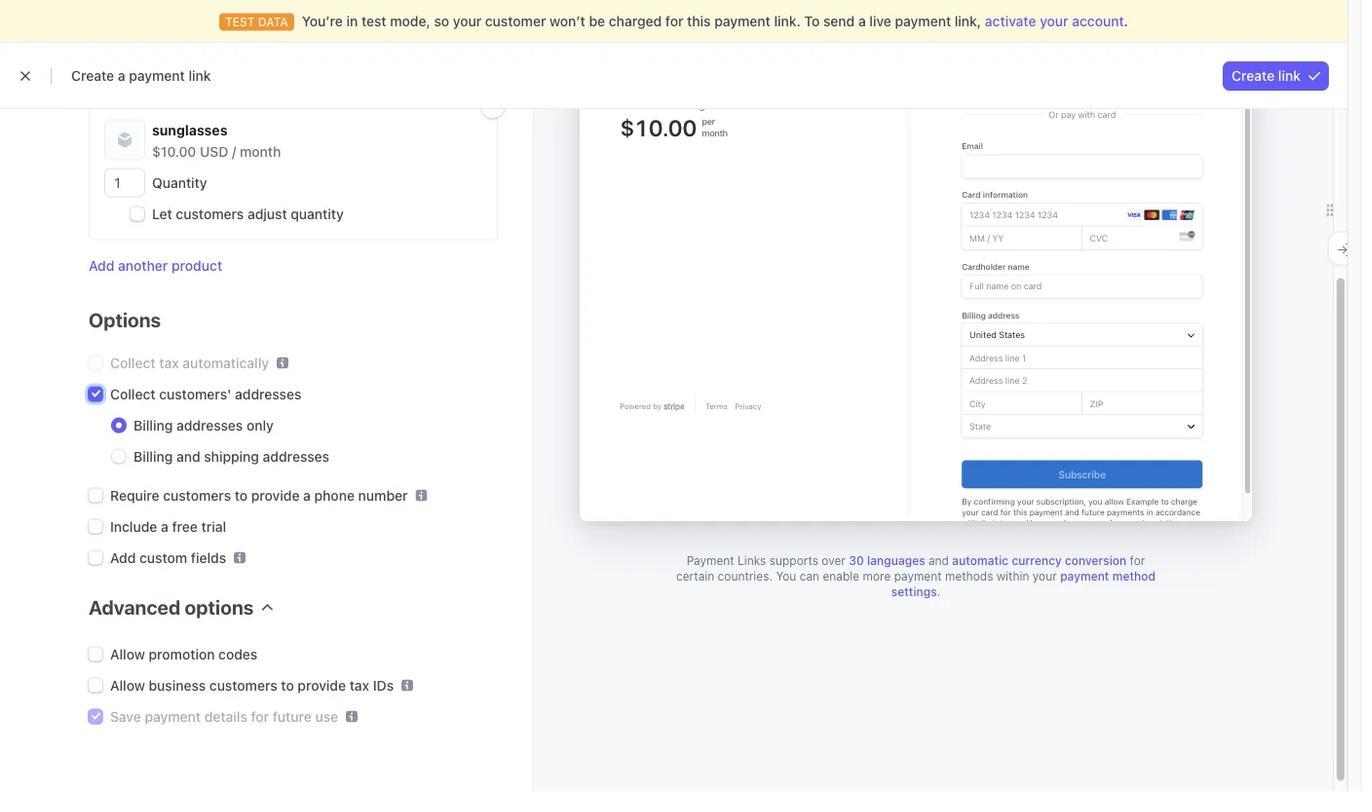 Task type: locate. For each thing, give the bounding box(es) containing it.
for inside tab panel
[[251, 709, 269, 725]]

0 vertical spatial allow
[[110, 647, 145, 663]]

1 horizontal spatial to
[[281, 678, 294, 694]]

tax left ids
[[350, 678, 370, 694]]

future
[[273, 709, 312, 725]]

to
[[235, 488, 248, 504], [281, 678, 294, 694]]

allow up the save
[[110, 678, 145, 694]]

collect
[[110, 355, 156, 371], [110, 387, 156, 403]]

add for add custom fields
[[110, 550, 136, 566]]

allow for allow promotion codes
[[110, 647, 145, 663]]

2 allow from the top
[[110, 678, 145, 694]]

/
[[232, 144, 236, 160]]

0 horizontal spatial .
[[937, 585, 941, 599]]

0 horizontal spatial create
[[71, 68, 114, 84]]

and
[[176, 449, 200, 465], [929, 554, 949, 568]]

0 vertical spatial tax
[[159, 355, 179, 371]]

1 vertical spatial allow
[[110, 678, 145, 694]]

advanced
[[89, 597, 181, 620]]

create a payment link
[[71, 68, 211, 84]]

1 collect from the top
[[110, 355, 156, 371]]

1 billing from the top
[[134, 418, 173, 434]]

0 vertical spatial to
[[235, 488, 248, 504]]

for left "future"
[[251, 709, 269, 725]]

1 vertical spatial add
[[110, 550, 136, 566]]

automatic currency conversion link
[[953, 554, 1127, 568]]

billing up require
[[134, 449, 173, 465]]

payment method settings link
[[892, 570, 1156, 599]]

1 vertical spatial tax
[[350, 678, 370, 694]]

tax up customers'
[[159, 355, 179, 371]]

provide down shipping
[[251, 488, 300, 504]]

more
[[863, 570, 891, 583]]

collect for collect tax automatically
[[110, 355, 156, 371]]

link,
[[955, 13, 982, 29]]

add down the "include"
[[110, 550, 136, 566]]

billing
[[134, 418, 173, 434], [134, 449, 173, 465]]

add for add another product
[[89, 258, 115, 274]]

your
[[453, 13, 482, 29], [1040, 13, 1069, 29], [1033, 570, 1057, 583]]

billing down customers'
[[134, 418, 173, 434]]

live
[[870, 13, 892, 29]]

create link button
[[1224, 61, 1329, 90]]

details
[[204, 709, 247, 725]]

payment down 'conversion'
[[1061, 570, 1110, 583]]

use
[[315, 709, 338, 725]]

$10.00
[[152, 144, 196, 160]]

0 horizontal spatial link
[[189, 68, 211, 84]]

let customers adjust quantity
[[152, 206, 344, 222]]

svg image
[[487, 102, 499, 113]]

1 vertical spatial customers
[[163, 488, 231, 504]]

2 vertical spatial for
[[251, 709, 269, 725]]

save
[[110, 709, 141, 725]]

collect for collect customers' addresses
[[110, 387, 156, 403]]

let
[[152, 206, 172, 222]]

customers down codes
[[209, 678, 278, 694]]

and down billing addresses only
[[176, 449, 200, 465]]

you
[[776, 570, 797, 583]]

0 vertical spatial add
[[89, 258, 115, 274]]

addresses down the only
[[263, 449, 330, 465]]

a
[[859, 13, 866, 29], [118, 68, 125, 84], [303, 488, 311, 504], [161, 519, 169, 535]]

payment down the business
[[145, 709, 201, 725]]

1 vertical spatial collect
[[110, 387, 156, 403]]

currency
[[1012, 554, 1062, 568]]

tab panel
[[73, 35, 505, 755]]

to up "future"
[[281, 678, 294, 694]]

codes
[[219, 647, 258, 663]]

0 horizontal spatial and
[[176, 449, 200, 465]]

and up methods
[[929, 554, 949, 568]]

1 horizontal spatial link
[[1279, 68, 1301, 84]]

create link
[[1232, 68, 1301, 84]]

.
[[1125, 13, 1129, 29], [937, 585, 941, 599]]

1 vertical spatial for
[[1130, 554, 1146, 568]]

1 vertical spatial billing
[[134, 449, 173, 465]]

create inside button
[[1232, 68, 1275, 84]]

for left "this"
[[666, 13, 684, 29]]

create
[[71, 68, 114, 84], [1232, 68, 1275, 84]]

account
[[1073, 13, 1125, 29]]

so
[[434, 13, 450, 29]]

0 vertical spatial billing
[[134, 418, 173, 434]]

2 billing from the top
[[134, 449, 173, 465]]

collect down options
[[110, 355, 156, 371]]

1 create from the left
[[71, 68, 114, 84]]

0 horizontal spatial for
[[251, 709, 269, 725]]

allow business customers to provide tax ids
[[110, 678, 394, 694]]

customers up the free
[[163, 488, 231, 504]]

1 horizontal spatial and
[[929, 554, 949, 568]]

2 collect from the top
[[110, 387, 156, 403]]

addresses
[[235, 387, 302, 403], [176, 418, 243, 434], [263, 449, 330, 465]]

supports
[[770, 554, 819, 568]]

payment
[[715, 13, 771, 29], [895, 13, 952, 29], [129, 68, 185, 84], [895, 570, 942, 583], [1061, 570, 1110, 583], [145, 709, 201, 725]]

for up method
[[1130, 554, 1146, 568]]

billing addresses only
[[134, 418, 274, 434]]

require
[[110, 488, 159, 504]]

1 allow from the top
[[110, 647, 145, 663]]

collect left customers'
[[110, 387, 156, 403]]

1 horizontal spatial for
[[666, 13, 684, 29]]

can
[[800, 570, 820, 583]]

payment up settings
[[895, 570, 942, 583]]

0 horizontal spatial to
[[235, 488, 248, 504]]

save payment details for future use
[[110, 709, 338, 725]]

activate your account link
[[985, 13, 1125, 29]]

allow
[[110, 647, 145, 663], [110, 678, 145, 694]]

provide up use
[[298, 678, 346, 694]]

payment right "this"
[[715, 13, 771, 29]]

provide
[[251, 488, 300, 504], [298, 678, 346, 694]]

addresses up the only
[[235, 387, 302, 403]]

customers
[[176, 206, 244, 222], [163, 488, 231, 504], [209, 678, 278, 694]]

conversion
[[1066, 554, 1127, 568]]

allow for allow business customers to provide tax ids
[[110, 678, 145, 694]]

options
[[89, 309, 161, 332]]

0 vertical spatial customers
[[176, 206, 244, 222]]

1 horizontal spatial create
[[1232, 68, 1275, 84]]

1 vertical spatial and
[[929, 554, 949, 568]]

1 vertical spatial provide
[[298, 678, 346, 694]]

payment method settings
[[892, 570, 1156, 599]]

sunglasses
[[152, 122, 228, 138]]

you're
[[302, 13, 343, 29]]

charged
[[609, 13, 662, 29]]

0 vertical spatial .
[[1125, 13, 1129, 29]]

for inside for certain countries. you can enable more payment methods within your
[[1130, 554, 1146, 568]]

addresses down collect customers' addresses
[[176, 418, 243, 434]]

create for create link
[[1232, 68, 1275, 84]]

allow down advanced
[[110, 647, 145, 663]]

payment up the sunglasses
[[129, 68, 185, 84]]

business
[[149, 678, 206, 694]]

2 horizontal spatial for
[[1130, 554, 1146, 568]]

link.
[[775, 13, 801, 29]]

add
[[89, 258, 115, 274], [110, 550, 136, 566]]

0 vertical spatial and
[[176, 449, 200, 465]]

30 languages link
[[849, 554, 926, 568]]

0 vertical spatial for
[[666, 13, 684, 29]]

test
[[362, 13, 387, 29]]

create for create a payment link
[[71, 68, 114, 84]]

0 vertical spatial provide
[[251, 488, 300, 504]]

1 horizontal spatial tax
[[350, 678, 370, 694]]

0 vertical spatial collect
[[110, 355, 156, 371]]

over
[[822, 554, 846, 568]]

for
[[666, 13, 684, 29], [1130, 554, 1146, 568], [251, 709, 269, 725]]

add inside add another product button
[[89, 258, 115, 274]]

customers down quantity
[[176, 206, 244, 222]]

your right so
[[453, 13, 482, 29]]

add left another on the top left of the page
[[89, 258, 115, 274]]

automatic
[[953, 554, 1009, 568]]

tax
[[159, 355, 179, 371], [350, 678, 370, 694]]

include
[[110, 519, 157, 535]]

ids
[[373, 678, 394, 694]]

billing for billing addresses only
[[134, 418, 173, 434]]

2 create from the left
[[1232, 68, 1275, 84]]

2 link from the left
[[1279, 68, 1301, 84]]

to down shipping
[[235, 488, 248, 504]]

enable
[[823, 570, 860, 583]]

your down automatic currency conversion link
[[1033, 570, 1057, 583]]



Task type: vqa. For each thing, say whether or not it's contained in the screenshot.
is in the ACCOUNT STATUS REQUESTS RECEIVE A NOTIFICATION WHEN INFORMATION OR ACTION RELATED TO THE STATUS OF YOUR ACCOUNT IS REQUESTED.
no



Task type: describe. For each thing, give the bounding box(es) containing it.
quantity
[[291, 206, 344, 222]]

links
[[738, 554, 767, 568]]

payment inside payment method settings
[[1061, 570, 1110, 583]]

send
[[824, 13, 855, 29]]

payment right live on the right
[[895, 13, 952, 29]]

settings
[[892, 585, 937, 599]]

1 link from the left
[[189, 68, 211, 84]]

countries.
[[718, 570, 773, 583]]

to
[[805, 13, 820, 29]]

0 vertical spatial addresses
[[235, 387, 302, 403]]

link inside button
[[1279, 68, 1301, 84]]

tab panel containing options
[[73, 35, 505, 755]]

2 vertical spatial customers
[[209, 678, 278, 694]]

within
[[997, 570, 1030, 583]]

free
[[172, 519, 198, 535]]

in
[[347, 13, 358, 29]]

number
[[358, 488, 408, 504]]

automatically
[[183, 355, 269, 371]]

activate
[[985, 13, 1037, 29]]

Quantity number field
[[105, 170, 144, 197]]

customers for to
[[163, 488, 231, 504]]

this
[[687, 13, 711, 29]]

add another product
[[89, 258, 222, 274]]

customers'
[[159, 387, 231, 403]]

payment inside for certain countries. you can enable more payment methods within your
[[895, 570, 942, 583]]

phone
[[314, 488, 355, 504]]

require customers to provide a phone number
[[110, 488, 408, 504]]

be
[[589, 13, 606, 29]]

trial
[[201, 519, 226, 535]]

languages
[[868, 554, 926, 568]]

sunglasses $10.00 usd / month
[[152, 122, 281, 160]]

certain
[[677, 570, 715, 583]]

mode,
[[390, 13, 431, 29]]

30
[[849, 554, 864, 568]]

for certain countries. you can enable more payment methods within your
[[677, 554, 1146, 583]]

1 vertical spatial to
[[281, 678, 294, 694]]

include a free trial
[[110, 519, 226, 535]]

1 horizontal spatial .
[[1125, 13, 1129, 29]]

methods
[[946, 570, 994, 583]]

quantity
[[152, 175, 207, 191]]

another
[[118, 258, 168, 274]]

promotion
[[149, 647, 215, 663]]

custom
[[140, 550, 187, 566]]

options
[[185, 597, 254, 620]]

shipping
[[204, 449, 259, 465]]

customer
[[485, 13, 546, 29]]

advanced options button
[[81, 584, 273, 622]]

billing for billing and shipping addresses
[[134, 449, 173, 465]]

add custom fields
[[110, 550, 226, 566]]

you're in test mode, so your customer won't be charged for this payment link. to send a live payment link, activate your account .
[[302, 13, 1129, 29]]

your right activate
[[1040, 13, 1069, 29]]

adjust
[[248, 206, 287, 222]]

product
[[172, 258, 222, 274]]

won't
[[550, 13, 586, 29]]

2 vertical spatial addresses
[[263, 449, 330, 465]]

customers for adjust
[[176, 206, 244, 222]]

month
[[240, 144, 281, 160]]

payment
[[687, 554, 735, 568]]

billing and shipping addresses
[[134, 449, 330, 465]]

add another product button
[[89, 256, 222, 276]]

collect tax automatically
[[110, 355, 269, 371]]

1 vertical spatial addresses
[[176, 418, 243, 434]]

collect customers' addresses
[[110, 387, 302, 403]]

0 horizontal spatial tax
[[159, 355, 179, 371]]

method
[[1113, 570, 1156, 583]]

1 vertical spatial .
[[937, 585, 941, 599]]

fields
[[191, 550, 226, 566]]

your inside for certain countries. you can enable more payment methods within your
[[1033, 570, 1057, 583]]

usd
[[200, 144, 229, 160]]

allow promotion codes
[[110, 647, 258, 663]]

advanced options
[[89, 597, 254, 620]]

only
[[247, 418, 274, 434]]

payment inside tab panel
[[145, 709, 201, 725]]

payment links supports over 30 languages and automatic currency conversion
[[687, 554, 1127, 568]]



